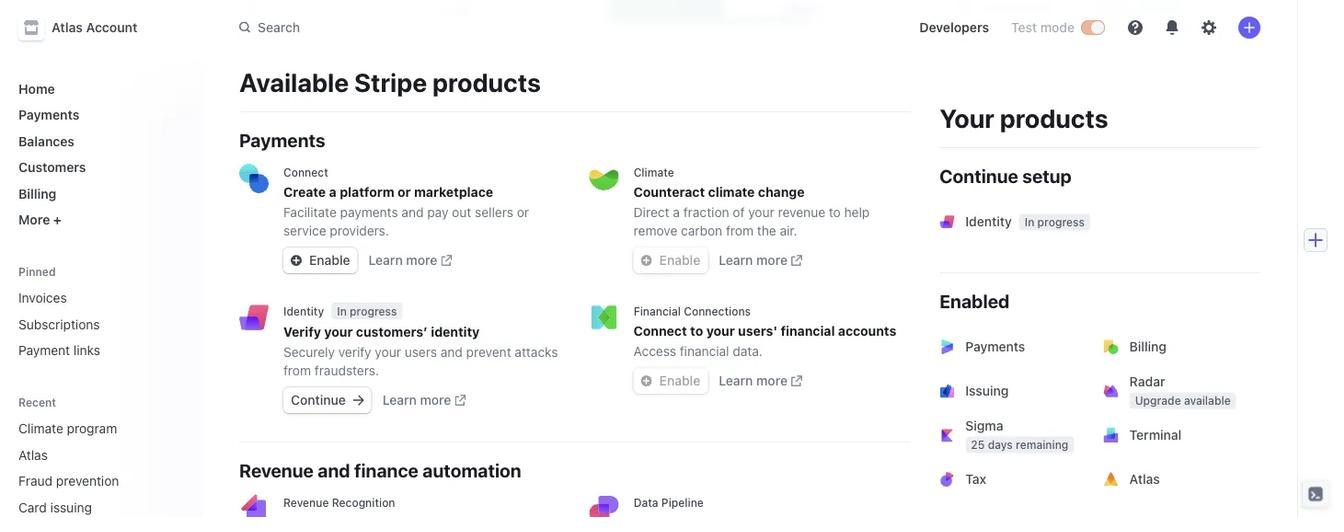 Task type: locate. For each thing, give the bounding box(es) containing it.
identity
[[431, 324, 480, 340]]

learn down providers.
[[369, 253, 403, 268]]

and for users
[[441, 345, 463, 360]]

svg image
[[291, 255, 302, 266], [641, 255, 652, 266]]

climate for climate counteract climate change direct a fraction of your revenue to help remove carbon from the air.
[[634, 166, 674, 179]]

in progress up customers' on the bottom left
[[337, 305, 397, 318]]

products down 'search' text field
[[433, 67, 541, 97]]

0 vertical spatial billing link
[[11, 179, 188, 208]]

1 vertical spatial from
[[283, 363, 311, 378]]

1 vertical spatial revenue
[[283, 496, 329, 509]]

0 horizontal spatial and
[[318, 459, 350, 481]]

and down identity on the bottom
[[441, 345, 463, 360]]

stripe
[[354, 67, 427, 97]]

atlas down terminal
[[1130, 472, 1160, 487]]

more +
[[18, 212, 62, 227]]

enable down carbon
[[660, 253, 701, 268]]

progress down setup
[[1038, 216, 1085, 229]]

learn down data.
[[719, 373, 753, 388]]

atlas for atlas account
[[52, 20, 83, 35]]

0 vertical spatial billing
[[18, 186, 56, 201]]

users'
[[738, 324, 778, 339]]

and inside connect create a platform or marketplace facilitate payments and pay out sellers or service providers.
[[402, 205, 424, 220]]

billing
[[18, 186, 56, 201], [1130, 339, 1167, 354]]

0 horizontal spatial connect
[[283, 166, 328, 179]]

svg image inside the enable link
[[291, 255, 302, 266]]

svg image for enable
[[641, 376, 652, 387]]

2 horizontal spatial and
[[441, 345, 463, 360]]

1 horizontal spatial a
[[673, 205, 680, 220]]

financial down connections
[[680, 344, 729, 359]]

1 vertical spatial identity
[[283, 305, 324, 318]]

or right platform
[[398, 185, 411, 200]]

verify your customers' identity securely verify your users and prevent attacks from fraudsters.
[[283, 324, 558, 378]]

enable button down access
[[634, 368, 708, 394]]

account
[[86, 20, 137, 35]]

fraud prevention
[[18, 474, 119, 489]]

learn down users
[[383, 393, 417, 408]]

0 horizontal spatial from
[[283, 363, 311, 378]]

and up "revenue recognition"
[[318, 459, 350, 481]]

your
[[748, 205, 775, 220], [707, 324, 735, 339], [324, 324, 353, 340], [375, 345, 401, 360]]

0 vertical spatial payments
[[18, 107, 79, 122]]

1 horizontal spatial billing
[[1130, 339, 1167, 354]]

atlas left account
[[52, 20, 83, 35]]

0 vertical spatial payments link
[[11, 100, 188, 130]]

learn more for revenue
[[719, 253, 788, 268]]

a
[[329, 185, 337, 200], [673, 205, 680, 220]]

0 horizontal spatial svg image
[[291, 255, 302, 266]]

1 vertical spatial to
[[690, 324, 703, 339]]

0 vertical spatial to
[[829, 205, 841, 220]]

1 horizontal spatial billing link
[[1093, 325, 1261, 369]]

more down the
[[757, 253, 788, 268]]

program
[[67, 421, 117, 436]]

svg image inside enable button
[[641, 255, 652, 266]]

enable link
[[283, 248, 358, 273]]

1 vertical spatial enable button
[[634, 368, 708, 394]]

learn more link down pay in the left of the page
[[369, 251, 452, 270]]

billing inside core navigation links element
[[18, 186, 56, 201]]

0 horizontal spatial to
[[690, 324, 703, 339]]

and for payments
[[402, 205, 424, 220]]

available stripe products
[[239, 67, 541, 97]]

more
[[406, 253, 437, 268], [757, 253, 788, 268], [757, 373, 788, 388], [420, 393, 451, 408]]

0 vertical spatial in progress
[[1025, 216, 1085, 229]]

marketplace
[[414, 185, 493, 200]]

attacks
[[515, 345, 558, 360]]

1 horizontal spatial payments
[[239, 129, 325, 150]]

identity up verify
[[283, 305, 324, 318]]

subscriptions link
[[11, 309, 188, 339]]

enable down access
[[660, 373, 701, 388]]

available
[[239, 67, 349, 97]]

Search text field
[[228, 11, 747, 44]]

1 horizontal spatial and
[[402, 205, 424, 220]]

svg image down service
[[291, 255, 302, 266]]

connect create a platform or marketplace facilitate payments and pay out sellers or service providers.
[[283, 166, 529, 238]]

invoices link
[[11, 283, 188, 313]]

1 horizontal spatial payments link
[[929, 325, 1097, 369]]

1 horizontal spatial climate
[[634, 166, 674, 179]]

learn more link down the
[[719, 251, 803, 270]]

access
[[634, 344, 676, 359]]

continue inside continue link
[[291, 393, 346, 408]]

payments up issuing
[[966, 339, 1026, 354]]

users
[[405, 345, 437, 360]]

1 vertical spatial billing
[[1130, 339, 1167, 354]]

your
[[940, 103, 995, 133]]

more for prevent
[[420, 393, 451, 408]]

learn more link for financial
[[719, 372, 803, 390]]

the
[[757, 223, 776, 238]]

more for financial
[[757, 373, 788, 388]]

pipeline
[[662, 496, 704, 509]]

0 horizontal spatial billing link
[[11, 179, 188, 208]]

prevent
[[466, 345, 511, 360]]

invoices
[[18, 290, 67, 306]]

a inside connect create a platform or marketplace facilitate payments and pay out sellers or service providers.
[[329, 185, 337, 200]]

core navigation links element
[[11, 74, 188, 235]]

enable button down "remove"
[[634, 248, 708, 273]]

counteract
[[634, 185, 705, 200]]

climate
[[708, 185, 755, 200]]

more down data.
[[757, 373, 788, 388]]

1 vertical spatial in progress
[[337, 305, 397, 318]]

home
[[18, 81, 55, 96]]

a right create
[[329, 185, 337, 200]]

more for pay
[[406, 253, 437, 268]]

continue
[[940, 165, 1019, 186], [291, 393, 346, 408]]

recent navigation links element
[[0, 395, 202, 517]]

0 horizontal spatial progress
[[350, 305, 397, 318]]

0 horizontal spatial billing
[[18, 186, 56, 201]]

0 vertical spatial a
[[329, 185, 337, 200]]

products up setup
[[1000, 103, 1109, 133]]

learn more link down data.
[[719, 372, 803, 390]]

from down of on the top of the page
[[726, 223, 754, 238]]

atlas inside recent element
[[18, 447, 48, 462]]

2 enable button from the top
[[634, 368, 708, 394]]

and left pay in the left of the page
[[402, 205, 424, 220]]

1 horizontal spatial continue
[[940, 165, 1019, 186]]

and inside verify your customers' identity securely verify your users and prevent attacks from fraudsters.
[[441, 345, 463, 360]]

0 horizontal spatial or
[[398, 185, 411, 200]]

notifications image
[[1165, 20, 1180, 35]]

your down connections
[[707, 324, 735, 339]]

0 vertical spatial revenue
[[239, 459, 314, 481]]

enabled
[[940, 290, 1010, 312]]

or
[[398, 185, 411, 200], [517, 205, 529, 220]]

0 horizontal spatial a
[[329, 185, 337, 200]]

learn more down users
[[383, 393, 451, 408]]

your up the
[[748, 205, 775, 220]]

learn more link down users
[[383, 391, 466, 410]]

customers link
[[11, 152, 188, 182]]

progress up customers' on the bottom left
[[350, 305, 397, 318]]

1 vertical spatial continue
[[291, 393, 346, 408]]

pay
[[427, 205, 449, 220]]

2 vertical spatial atlas
[[1130, 472, 1160, 487]]

0 vertical spatial continue
[[940, 165, 1019, 186]]

1 horizontal spatial to
[[829, 205, 841, 220]]

to left 'help'
[[829, 205, 841, 220]]

svg image down fraudsters.
[[353, 395, 364, 406]]

0 horizontal spatial payments
[[18, 107, 79, 122]]

tax link
[[929, 457, 1097, 502]]

settings image
[[1202, 20, 1217, 35]]

0 vertical spatial from
[[726, 223, 754, 238]]

enable button for direct a fraction of your revenue to help remove carbon from the air.
[[634, 248, 708, 273]]

revenue up "revenue recognition"
[[239, 459, 314, 481]]

to inside financial connections connect to your users' financial accounts access financial data.
[[690, 324, 703, 339]]

0 vertical spatial atlas
[[52, 20, 83, 35]]

radar upgrade available
[[1130, 374, 1231, 407]]

0 vertical spatial enable button
[[634, 248, 708, 273]]

search
[[258, 20, 300, 35]]

finance
[[354, 459, 419, 481]]

in
[[1025, 216, 1035, 229], [337, 305, 347, 318]]

0 vertical spatial identity
[[966, 214, 1012, 229]]

atlas up fraud
[[18, 447, 48, 462]]

or right sellers
[[517, 205, 529, 220]]

learn more down providers.
[[369, 253, 437, 268]]

and
[[402, 205, 424, 220], [441, 345, 463, 360], [318, 459, 350, 481]]

more down users
[[420, 393, 451, 408]]

identity down continue setup
[[966, 214, 1012, 229]]

1 horizontal spatial products
[[1000, 103, 1109, 133]]

financial
[[634, 305, 681, 318]]

svg image
[[641, 376, 652, 387], [353, 395, 364, 406]]

1 horizontal spatial from
[[726, 223, 754, 238]]

revenue and finance automation
[[239, 459, 522, 481]]

2 horizontal spatial payments
[[966, 339, 1026, 354]]

0 vertical spatial climate
[[634, 166, 674, 179]]

1 vertical spatial connect
[[634, 324, 687, 339]]

continue link
[[283, 387, 372, 413]]

0 horizontal spatial payments link
[[11, 100, 188, 130]]

climate inside climate counteract climate change direct a fraction of your revenue to help remove carbon from the air.
[[634, 166, 674, 179]]

atlas link
[[11, 440, 162, 470], [1093, 457, 1261, 502]]

1 horizontal spatial in progress
[[1025, 216, 1085, 229]]

climate up the counteract
[[634, 166, 674, 179]]

mode
[[1041, 20, 1075, 35]]

learn more for financial
[[719, 373, 788, 388]]

identity
[[966, 214, 1012, 229], [283, 305, 324, 318]]

svg image inside continue link
[[353, 395, 364, 406]]

1 vertical spatial and
[[441, 345, 463, 360]]

developers link
[[912, 13, 997, 42]]

0 horizontal spatial continue
[[291, 393, 346, 408]]

issuing
[[50, 500, 92, 515]]

1 vertical spatial a
[[673, 205, 680, 220]]

0 horizontal spatial svg image
[[353, 395, 364, 406]]

in progress down setup
[[1025, 216, 1085, 229]]

progress
[[1038, 216, 1085, 229], [350, 305, 397, 318]]

climate program link
[[11, 414, 162, 444]]

issuing
[[966, 383, 1009, 399]]

climate inside recent element
[[18, 421, 63, 436]]

revenue for revenue and finance automation
[[239, 459, 314, 481]]

0 horizontal spatial atlas
[[18, 447, 48, 462]]

help image
[[1128, 20, 1143, 35]]

1 horizontal spatial atlas
[[52, 20, 83, 35]]

1 vertical spatial financial
[[680, 344, 729, 359]]

financial right users'
[[781, 324, 835, 339]]

billing up more +
[[18, 186, 56, 201]]

card issuing
[[18, 500, 92, 515]]

1 horizontal spatial in
[[1025, 216, 1035, 229]]

enable
[[309, 253, 350, 268], [660, 253, 701, 268], [660, 373, 701, 388]]

2 svg image from the left
[[641, 255, 652, 266]]

enable for connections
[[660, 373, 701, 388]]

learn for facilitate
[[369, 253, 403, 268]]

in up the verify
[[337, 305, 347, 318]]

payments link up customers link
[[11, 100, 188, 130]]

1 vertical spatial atlas
[[18, 447, 48, 462]]

learn more link for prevent
[[383, 391, 466, 410]]

Search search field
[[228, 11, 747, 44]]

help
[[845, 205, 870, 220]]

billing link
[[11, 179, 188, 208], [1093, 325, 1261, 369]]

1 horizontal spatial connect
[[634, 324, 687, 339]]

learn more
[[369, 253, 437, 268], [719, 253, 788, 268], [719, 373, 788, 388], [383, 393, 451, 408]]

1 vertical spatial climate
[[18, 421, 63, 436]]

in progress
[[1025, 216, 1085, 229], [337, 305, 397, 318]]

financial
[[781, 324, 835, 339], [680, 344, 729, 359]]

to down connections
[[690, 324, 703, 339]]

billing link up +
[[11, 179, 188, 208]]

1 horizontal spatial financial
[[781, 324, 835, 339]]

0 vertical spatial svg image
[[641, 376, 652, 387]]

payments link up issuing
[[929, 325, 1097, 369]]

revenue left recognition
[[283, 496, 329, 509]]

1 horizontal spatial svg image
[[641, 376, 652, 387]]

continue down your at the right top
[[940, 165, 1019, 186]]

0 horizontal spatial in
[[337, 305, 347, 318]]

atlas inside button
[[52, 20, 83, 35]]

learn more link
[[369, 251, 452, 270], [719, 251, 803, 270], [719, 372, 803, 390], [383, 391, 466, 410]]

2 horizontal spatial atlas
[[1130, 472, 1160, 487]]

card
[[18, 500, 47, 515]]

learn for financial
[[719, 373, 753, 388]]

learn more down the
[[719, 253, 788, 268]]

0 horizontal spatial in progress
[[337, 305, 397, 318]]

payment links
[[18, 343, 100, 358]]

continue down fraudsters.
[[291, 393, 346, 408]]

0 horizontal spatial financial
[[680, 344, 729, 359]]

revenue
[[778, 205, 826, 220]]

2 vertical spatial payments
[[966, 339, 1026, 354]]

1 horizontal spatial svg image
[[641, 255, 652, 266]]

connect inside connect create a platform or marketplace facilitate payments and pay out sellers or service providers.
[[283, 166, 328, 179]]

svg image down "remove"
[[641, 255, 652, 266]]

learn for your
[[383, 393, 417, 408]]

more down pay in the left of the page
[[406, 253, 437, 268]]

learn down carbon
[[719, 253, 753, 268]]

in down setup
[[1025, 216, 1035, 229]]

1 vertical spatial payments
[[239, 129, 325, 150]]

recent element
[[0, 414, 202, 517]]

connect down financial
[[634, 324, 687, 339]]

1 vertical spatial svg image
[[353, 395, 364, 406]]

atlas
[[52, 20, 83, 35], [18, 447, 48, 462], [1130, 472, 1160, 487]]

0 vertical spatial products
[[433, 67, 541, 97]]

from
[[726, 223, 754, 238], [283, 363, 311, 378]]

learn more down data.
[[719, 373, 788, 388]]

from down securely
[[283, 363, 311, 378]]

connect up create
[[283, 166, 328, 179]]

billing link up radar upgrade available
[[1093, 325, 1261, 369]]

1 horizontal spatial progress
[[1038, 216, 1085, 229]]

1 vertical spatial progress
[[350, 305, 397, 318]]

data.
[[733, 344, 763, 359]]

svg image down access
[[641, 376, 652, 387]]

1 enable button from the top
[[634, 248, 708, 273]]

more for revenue
[[757, 253, 788, 268]]

payments up create
[[239, 129, 325, 150]]

payments
[[18, 107, 79, 122], [239, 129, 325, 150], [966, 339, 1026, 354]]

available
[[1184, 394, 1231, 407]]

atlas link down terminal
[[1093, 457, 1261, 502]]

billing up radar
[[1130, 339, 1167, 354]]

tax
[[966, 472, 987, 487]]

climate down recent
[[18, 421, 63, 436]]

0 horizontal spatial climate
[[18, 421, 63, 436]]

1 vertical spatial payments link
[[929, 325, 1097, 369]]

1 horizontal spatial or
[[517, 205, 529, 220]]

0 vertical spatial and
[[402, 205, 424, 220]]

direct
[[634, 205, 670, 220]]

a down the counteract
[[673, 205, 680, 220]]

atlas link up prevention
[[11, 440, 162, 470]]

0 vertical spatial connect
[[283, 166, 328, 179]]

1 svg image from the left
[[291, 255, 302, 266]]

payments up balances
[[18, 107, 79, 122]]



Task type: describe. For each thing, give the bounding box(es) containing it.
climate program
[[18, 421, 117, 436]]

data
[[634, 496, 659, 509]]

+
[[53, 212, 62, 227]]

climate for climate program
[[18, 421, 63, 436]]

svg image for the enable link
[[291, 255, 302, 266]]

payment
[[18, 343, 70, 358]]

fraud
[[18, 474, 53, 489]]

fraudsters.
[[315, 363, 379, 378]]

customers'
[[356, 324, 428, 340]]

0 horizontal spatial atlas link
[[11, 440, 162, 470]]

continue setup
[[940, 165, 1072, 186]]

connections
[[684, 305, 751, 318]]

25
[[971, 439, 985, 451]]

pinned element
[[11, 283, 188, 365]]

revenue recognition
[[283, 496, 395, 509]]

home link
[[11, 74, 188, 104]]

your products
[[940, 103, 1109, 133]]

pinned navigation links element
[[11, 264, 188, 365]]

learn more for prevent
[[383, 393, 451, 408]]

developers
[[920, 20, 989, 35]]

learn for fraction
[[719, 253, 753, 268]]

1 vertical spatial in
[[337, 305, 347, 318]]

subscriptions
[[18, 317, 100, 332]]

terminal
[[1130, 428, 1182, 443]]

remove
[[634, 223, 678, 238]]

learn more for pay
[[369, 253, 437, 268]]

links
[[73, 343, 100, 358]]

test
[[1011, 20, 1037, 35]]

0 vertical spatial financial
[[781, 324, 835, 339]]

issuing link
[[929, 369, 1097, 413]]

0 vertical spatial in
[[1025, 216, 1035, 229]]

a inside climate counteract climate change direct a fraction of your revenue to help remove carbon from the air.
[[673, 205, 680, 220]]

revenue for revenue recognition
[[283, 496, 329, 509]]

providers.
[[330, 223, 389, 238]]

more
[[18, 212, 50, 227]]

remaining
[[1016, 439, 1069, 451]]

0 horizontal spatial identity
[[283, 305, 324, 318]]

test mode
[[1011, 20, 1075, 35]]

securely
[[283, 345, 335, 360]]

to inside climate counteract climate change direct a fraction of your revenue to help remove carbon from the air.
[[829, 205, 841, 220]]

your down customers' on the bottom left
[[375, 345, 401, 360]]

atlas account
[[52, 20, 137, 35]]

learn more link for revenue
[[719, 251, 803, 270]]

0 vertical spatial progress
[[1038, 216, 1085, 229]]

from inside climate counteract climate change direct a fraction of your revenue to help remove carbon from the air.
[[726, 223, 754, 238]]

payments
[[340, 205, 398, 220]]

radar
[[1130, 374, 1166, 389]]

sigma 25 days remaining
[[966, 418, 1069, 451]]

your inside climate counteract climate change direct a fraction of your revenue to help remove carbon from the air.
[[748, 205, 775, 220]]

your up the verify
[[324, 324, 353, 340]]

carbon
[[681, 223, 723, 238]]

recent
[[18, 396, 56, 409]]

payments inside core navigation links element
[[18, 107, 79, 122]]

card issuing link
[[11, 492, 162, 517]]

air.
[[780, 223, 798, 238]]

of
[[733, 205, 745, 220]]

platform
[[340, 185, 395, 200]]

continue for continue setup
[[940, 165, 1019, 186]]

0 horizontal spatial products
[[433, 67, 541, 97]]

fraud prevention link
[[11, 466, 162, 496]]

1 vertical spatial products
[[1000, 103, 1109, 133]]

connect inside financial connections connect to your users' financial accounts access financial data.
[[634, 324, 687, 339]]

upgrade
[[1135, 394, 1181, 407]]

sellers
[[475, 205, 514, 220]]

setup
[[1023, 165, 1072, 186]]

balances link
[[11, 126, 188, 156]]

svg image for continue
[[353, 395, 364, 406]]

1 horizontal spatial identity
[[966, 214, 1012, 229]]

enable down service
[[309, 253, 350, 268]]

from inside verify your customers' identity securely verify your users and prevent attacks from fraudsters.
[[283, 363, 311, 378]]

climate counteract climate change direct a fraction of your revenue to help remove carbon from the air.
[[634, 166, 870, 238]]

pinned
[[18, 265, 56, 278]]

0 vertical spatial or
[[398, 185, 411, 200]]

your inside financial connections connect to your users' financial accounts access financial data.
[[707, 324, 735, 339]]

out
[[452, 205, 471, 220]]

customers
[[18, 160, 86, 175]]

days
[[988, 439, 1013, 451]]

prevention
[[56, 474, 119, 489]]

service
[[283, 223, 326, 238]]

enable for counteract
[[660, 253, 701, 268]]

atlas for the 'atlas' link to the left
[[18, 447, 48, 462]]

learn more link for pay
[[369, 251, 452, 270]]

2 vertical spatial and
[[318, 459, 350, 481]]

accounts
[[838, 324, 897, 339]]

data pipeline
[[634, 496, 704, 509]]

facilitate
[[283, 205, 337, 220]]

svg image for enable button associated with direct a fraction of your revenue to help remove carbon from the air.
[[641, 255, 652, 266]]

financial connections connect to your users' financial accounts access financial data.
[[634, 305, 897, 359]]

fraction
[[684, 205, 729, 220]]

1 vertical spatial or
[[517, 205, 529, 220]]

terminal link
[[1093, 413, 1261, 457]]

atlas account button
[[18, 15, 156, 40]]

change
[[758, 185, 805, 200]]

1 horizontal spatial atlas link
[[1093, 457, 1261, 502]]

create
[[283, 185, 326, 200]]

enable button for access financial data.
[[634, 368, 708, 394]]

continue for continue
[[291, 393, 346, 408]]

1 vertical spatial billing link
[[1093, 325, 1261, 369]]

balances
[[18, 133, 75, 149]]



Task type: vqa. For each thing, say whether or not it's contained in the screenshot.
the Edit button
no



